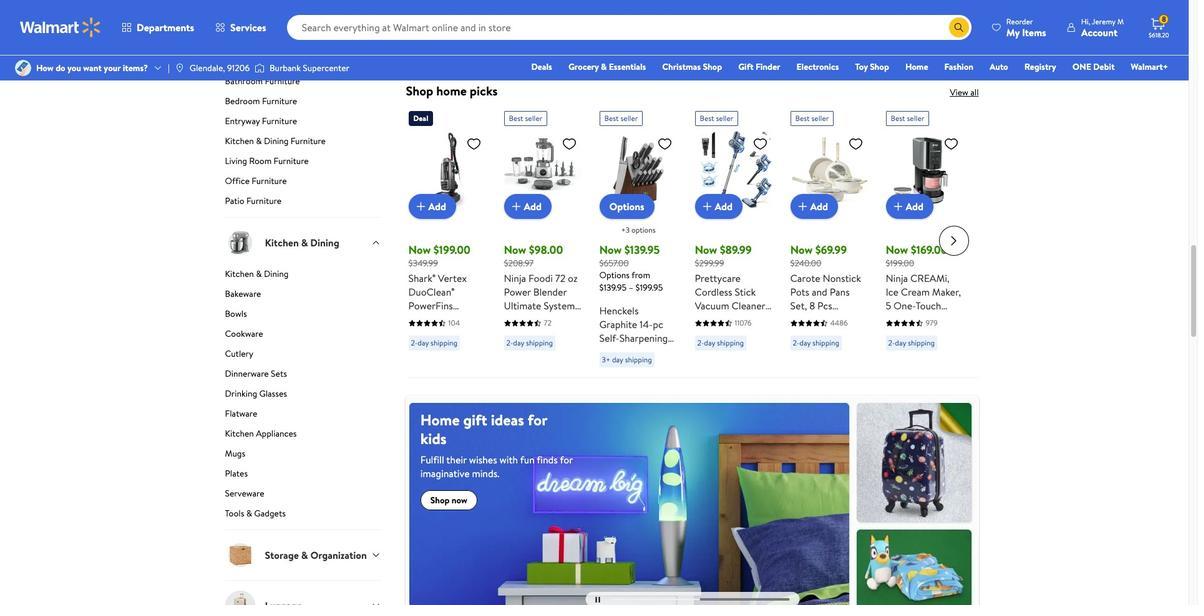 Task type: vqa. For each thing, say whether or not it's contained in the screenshot.
the bottommost 72
yes



Task type: locate. For each thing, give the bounding box(es) containing it.
1 now from the left
[[408, 242, 431, 258]]

vertex
[[438, 272, 467, 285]]

home inside the home gift ideas for kids fulfill their wishes with fun finds for imaginative minds.
[[420, 410, 460, 431]]

bathroom furniture link
[[225, 75, 381, 92]]

1 horizontal spatial self-
[[599, 332, 619, 345]]

kitchen & dining furniture
[[225, 135, 326, 147]]

0 horizontal spatial  image
[[15, 60, 31, 76]]

Search search field
[[287, 15, 972, 40]]

8 up '$618.20'
[[1162, 14, 1166, 24]]

now for now $89.99
[[695, 242, 717, 258]]

3 now from the left
[[599, 242, 622, 258]]

add to favorites list, ninja foodi 72 oz power blender ultimate system 1200 w, silver, ss400 image
[[562, 136, 577, 152]]

kitchen appliances link
[[225, 427, 381, 445]]

shop now for shop now link to the bottom
[[430, 494, 467, 507]]

options left from
[[599, 269, 630, 282]]

nc300
[[886, 327, 918, 340]]

options up +3
[[609, 200, 644, 213]]

essentials
[[609, 61, 646, 73]]

0 vertical spatial home
[[905, 61, 928, 73]]

add to favorites list, henckels graphite 14-pc self-sharpening block set - brown image
[[657, 136, 672, 152]]

2- for now $199.00
[[411, 338, 418, 348]]

deal
[[413, 113, 428, 123]]

2 add to cart image from the left
[[509, 199, 524, 214]]

now for shop now link to the bottom
[[452, 494, 467, 507]]

3 add from the left
[[715, 199, 733, 213]]

5 product group from the left
[[790, 106, 868, 373]]

shop down imaginative
[[430, 494, 450, 507]]

2 now from the left
[[504, 242, 526, 258]]

kitchen down flatware
[[225, 427, 254, 440]]

day inside henckels graphite 14-pc self-sharpening block set - brown 3+ day shipping
[[612, 355, 623, 365]]

bathroom
[[225, 75, 263, 87]]

1 vertical spatial now
[[452, 494, 467, 507]]

0 horizontal spatial add to cart image
[[413, 199, 428, 214]]

2 2- from the left
[[506, 338, 513, 348]]

$139.95 down options
[[624, 242, 660, 258]]

1 vertical spatial home
[[420, 410, 460, 431]]

1 add button from the left
[[408, 194, 456, 219]]

5 2- from the left
[[888, 338, 895, 348]]

best seller for $89.99
[[700, 113, 733, 123]]

best
[[509, 113, 523, 123], [604, 113, 619, 123], [700, 113, 714, 123], [795, 113, 810, 123], [891, 113, 905, 123]]

4 best from the left
[[795, 113, 810, 123]]

product group containing now $89.99
[[695, 106, 773, 373]]

best down home 'link'
[[891, 113, 905, 123]]

2-day shipping for $89.99
[[697, 338, 744, 348]]

add button up $349.99
[[408, 194, 456, 219]]

storage & organization
[[265, 548, 367, 562]]

with
[[445, 354, 464, 368], [500, 453, 518, 467]]

add to cart image for now $89.99
[[700, 199, 715, 214]]

0 vertical spatial 8
[[1162, 14, 1166, 24]]

shipping inside henckels graphite 14-pc self-sharpening block set - brown 3+ day shipping
[[625, 355, 652, 365]]

best seller down "deals" link at the top of page
[[509, 113, 543, 123]]

product group containing now $199.00
[[408, 106, 486, 409]]

$139.95 left –
[[599, 282, 627, 294]]

entryway furniture link
[[225, 115, 381, 132]]

2 seller from the left
[[621, 113, 638, 123]]

1 horizontal spatial sets
[[836, 327, 855, 340]]

now inside now $139.95 $657.00 options from $139.95 – $199.95
[[599, 242, 622, 258]]

2 horizontal spatial add to cart image
[[795, 199, 810, 214]]

services button
[[205, 12, 277, 42]]

0 vertical spatial now
[[696, 33, 716, 49]]

0 vertical spatial shop now
[[669, 33, 716, 49]]

8
[[1162, 14, 1166, 24], [809, 299, 815, 313]]

1 horizontal spatial 72
[[555, 272, 566, 285]]

shop now link down imaginative
[[420, 491, 477, 511]]

now down imaginative
[[452, 494, 467, 507]]

8 left pcs
[[809, 299, 815, 313]]

3 add button from the left
[[695, 194, 743, 219]]

shark® vertex duoclean® powerfins powered lift-away® upright multi surface vacuum with self-cleaning brushroll, az1500wm image
[[408, 131, 486, 209]]

fashion
[[945, 61, 973, 73]]

shop now down imaginative
[[430, 494, 467, 507]]

0 vertical spatial sets
[[836, 327, 855, 340]]

$199.00 up vertex
[[433, 242, 470, 258]]

0 vertical spatial dining
[[264, 135, 289, 147]]

drinking glasses
[[225, 387, 287, 400]]

0 horizontal spatial shop now
[[430, 494, 467, 507]]

cookware inside "link"
[[225, 327, 263, 340]]

979
[[926, 318, 938, 328]]

add for $89.99
[[715, 199, 733, 213]]

surface
[[433, 340, 466, 354]]

now up carote
[[790, 242, 813, 258]]

toy
[[855, 61, 868, 73]]

4 product group from the left
[[695, 106, 773, 373]]

best up ninja foodi 72 oz power blender ultimate system 1200 w, silver, ss400 image
[[509, 113, 523, 123]]

2 ninja from the left
[[886, 272, 908, 285]]

0 vertical spatial vacuum
[[695, 299, 729, 313]]

kitchen inside kitchen & dining furniture link
[[225, 135, 254, 147]]

cookware up cutlery
[[225, 327, 263, 340]]

1 seller from the left
[[525, 113, 543, 123]]

now inside "now $169.00 $199.00 ninja creami, ice cream maker, 5 one-touch programs, nc300"
[[886, 242, 908, 258]]

kitchen inside "kitchen appliances" 'link'
[[225, 427, 254, 440]]

2 vertical spatial dining
[[264, 268, 289, 280]]

$618.20
[[1149, 31, 1169, 39]]

1 ninja from the left
[[504, 272, 526, 285]]

2 vertical spatial for
[[560, 453, 573, 467]]

$240.00
[[790, 257, 821, 270]]

0 horizontal spatial add to cart image
[[700, 199, 715, 214]]

add to cart image
[[413, 199, 428, 214], [509, 199, 524, 214], [795, 199, 810, 214]]

fun
[[520, 453, 535, 467]]

programs,
[[886, 313, 930, 327]]

2-day shipping for $199.00
[[411, 338, 457, 348]]

4 2- from the left
[[793, 338, 800, 348]]

0 vertical spatial for
[[748, 313, 761, 327]]

best seller down home 'link'
[[891, 113, 924, 123]]

 image
[[175, 63, 185, 73]]

1 horizontal spatial $199.00
[[886, 257, 914, 270]]

2- down powered
[[411, 338, 418, 348]]

& up kitchen & dining link
[[301, 236, 308, 249]]

ninja inside 'now $98.00 $208.97 ninja foodi 72 oz power blender ultimate system 1200 w, silver, ss400'
[[504, 272, 526, 285]]

5 add button from the left
[[886, 194, 934, 219]]

& inside dropdown button
[[301, 548, 308, 562]]

0 horizontal spatial home
[[420, 410, 460, 431]]

2 product group from the left
[[504, 106, 582, 373]]

shop
[[669, 33, 693, 49], [225, 55, 244, 67], [703, 61, 722, 73], [870, 61, 889, 73], [406, 82, 433, 99], [430, 494, 450, 507]]

0 vertical spatial kitchen & dining
[[265, 236, 339, 249]]

home
[[905, 61, 928, 73], [420, 410, 460, 431]]

more
[[686, 8, 712, 23]]

product group containing now $98.00
[[504, 106, 582, 373]]

0 vertical spatial shop now link
[[669, 33, 716, 49]]

dining up living room furniture
[[264, 135, 289, 147]]

bowls
[[225, 307, 247, 320]]

4 seller from the left
[[812, 113, 829, 123]]

shop now down furniture, decor & more merry—for less!
[[669, 33, 716, 49]]

add to cart image for now $199.00
[[413, 199, 428, 214]]

ice
[[886, 285, 899, 299]]

2 add from the left
[[524, 199, 542, 213]]

1 horizontal spatial add to cart image
[[891, 199, 906, 214]]

3 product group from the left
[[599, 106, 677, 373]]

shipping down "sharpening"
[[625, 355, 652, 365]]

kitchen down entryway
[[225, 135, 254, 147]]

kitchen appliances
[[225, 427, 297, 440]]

self- inside the now $199.00 $349.99 shark® vertex duoclean® powerfins powered lift- away® upright multi surface vacuum with self- cleaning brushroll, az1500wm
[[466, 354, 486, 368]]

best for now $69.99
[[795, 113, 810, 123]]

shipping down 979
[[908, 338, 935, 348]]

now left $98.00
[[504, 242, 526, 258]]

 image left how
[[15, 60, 31, 76]]

1 2-day shipping from the left
[[411, 338, 457, 348]]

product group
[[408, 106, 486, 409], [504, 106, 582, 373], [599, 106, 677, 373], [695, 106, 773, 373], [790, 106, 868, 373], [886, 106, 964, 373]]

shop now link
[[669, 33, 716, 49], [420, 491, 477, 511]]

day for $89.99
[[704, 338, 715, 348]]

0 vertical spatial self-
[[599, 332, 619, 345]]

now left $169.00
[[886, 242, 908, 258]]

sets up glasses
[[271, 367, 287, 380]]

0 horizontal spatial shop now link
[[420, 491, 477, 511]]

2- for now $89.99
[[697, 338, 704, 348]]

5 now from the left
[[790, 242, 813, 258]]

$199.00 up ice
[[886, 257, 914, 270]]

bakeware
[[225, 288, 261, 300]]

2 2-day shipping from the left
[[506, 338, 553, 348]]

1 vertical spatial shop now
[[430, 494, 467, 507]]

add to cart image up $208.97
[[509, 199, 524, 214]]

1 product group from the left
[[408, 106, 486, 409]]

0 horizontal spatial cookware
[[225, 327, 263, 340]]

mugs
[[225, 447, 245, 460]]

4 add from the left
[[810, 199, 828, 213]]

home link
[[900, 60, 934, 74]]

add to favorites list, shark® vertex duoclean® powerfins powered lift-away® upright multi surface vacuum with self-cleaning brushroll, az1500wm image
[[466, 136, 481, 152]]

1 horizontal spatial cookware
[[790, 327, 834, 340]]

$139.95
[[624, 242, 660, 258], [599, 282, 627, 294]]

& inside "dropdown button"
[[301, 236, 308, 249]]

0 vertical spatial 72
[[555, 272, 566, 285]]

4 best seller from the left
[[795, 113, 829, 123]]

serveware link
[[225, 487, 381, 505]]

add to favorites list, ninja creami, ice cream maker, 5 one-touch programs, nc300 image
[[944, 136, 959, 152]]

shipping down 4486
[[812, 338, 839, 348]]

3 best seller from the left
[[700, 113, 733, 123]]

day down powered
[[418, 338, 429, 348]]

carote
[[790, 272, 820, 285]]

72
[[555, 272, 566, 285], [544, 318, 552, 328]]

tools & gadgets link
[[225, 507, 381, 530]]

seller for $98.00
[[525, 113, 543, 123]]

5 2-day shipping from the left
[[888, 338, 935, 348]]

hi, jeremy m account
[[1081, 16, 1124, 39]]

now for the right shop now link
[[696, 33, 716, 49]]

self- right "surface"
[[466, 354, 486, 368]]

shipping for $98.00
[[526, 338, 553, 348]]

day left w200
[[704, 338, 715, 348]]

seller down home 'link'
[[907, 113, 924, 123]]

add button for $169.00
[[886, 194, 934, 219]]

add up $69.99
[[810, 199, 828, 213]]

5 best from the left
[[891, 113, 905, 123]]

kitchen for kitchen & dining furniture link
[[225, 135, 254, 147]]

christmas shop link
[[657, 60, 728, 74]]

1 horizontal spatial home
[[905, 61, 928, 73]]

upright
[[437, 327, 470, 340]]

electronics link
[[791, 60, 845, 74]]

best down christmas shop
[[700, 113, 714, 123]]

0 horizontal spatial self-
[[466, 354, 486, 368]]

shop right christmas
[[703, 61, 722, 73]]

home inside 'link'
[[905, 61, 928, 73]]

services
[[230, 21, 266, 34]]

now up shark®
[[408, 242, 431, 258]]

best seller for $169.00
[[891, 113, 924, 123]]

now for now $139.95
[[599, 242, 622, 258]]

0 horizontal spatial for
[[528, 410, 547, 431]]

carousel controls navigation
[[585, 592, 799, 605]]

2- left w200
[[697, 338, 704, 348]]

best down grocery & essentials
[[604, 113, 619, 123]]

one-
[[894, 299, 916, 313]]

1 vertical spatial shop now link
[[420, 491, 477, 511]]

1 vertical spatial self-
[[466, 354, 486, 368]]

1 horizontal spatial ninja
[[886, 272, 908, 285]]

walmart+ link
[[1125, 60, 1174, 74]]

0 vertical spatial with
[[445, 354, 464, 368]]

seller down "deals" link at the top of page
[[525, 113, 543, 123]]

for down stick
[[748, 313, 761, 327]]

shipping for $169.00
[[908, 338, 935, 348]]

add to favorites list, prettycare cordless stick vacuum cleaner lightweight for carpet floor pet hair w200 image
[[753, 136, 768, 152]]

 image
[[15, 60, 31, 76], [255, 62, 265, 74]]

add to cart image
[[700, 199, 715, 214], [891, 199, 906, 214]]

add for $199.00
[[428, 199, 446, 213]]

pcs
[[817, 299, 832, 313]]

2 best from the left
[[604, 113, 619, 123]]

& left more
[[676, 8, 683, 23]]

 image up bathroom furniture
[[255, 62, 265, 74]]

+3
[[621, 225, 630, 235]]

prettycare
[[695, 272, 741, 285]]

now inside now $89.99 $299.99 prettycare cordless stick vacuum cleaner lightweight for carpet floor pet hair w200
[[695, 242, 717, 258]]

2-day shipping for $98.00
[[506, 338, 553, 348]]

shipping down "w,"
[[526, 338, 553, 348]]

0 horizontal spatial vacuum
[[408, 354, 443, 368]]

ideas
[[491, 410, 524, 431]]

best seller down the essentials
[[604, 113, 638, 123]]

3 best from the left
[[700, 113, 714, 123]]

add to cart image up "$240.00"
[[795, 199, 810, 214]]

room
[[249, 155, 272, 167]]

2-day shipping for $69.99
[[793, 338, 839, 348]]

now inside the now $199.00 $349.99 shark® vertex duoclean® powerfins powered lift- away® upright multi surface vacuum with self- cleaning brushroll, az1500wm
[[408, 242, 431, 258]]

1 vertical spatial dining
[[310, 236, 339, 249]]

cookware down pcs
[[790, 327, 834, 340]]

0 vertical spatial $139.95
[[624, 242, 660, 258]]

1 horizontal spatial  image
[[255, 62, 265, 74]]

4486
[[830, 318, 848, 328]]

shipping down 104
[[431, 338, 457, 348]]

2 add to cart image from the left
[[891, 199, 906, 214]]

options
[[609, 200, 644, 213], [599, 269, 630, 282]]

vacuum up 'brushroll,' at bottom left
[[408, 354, 443, 368]]

departments
[[137, 21, 194, 34]]

1 vertical spatial 8
[[809, 299, 815, 313]]

hi,
[[1081, 16, 1090, 27]]

0 horizontal spatial sets
[[271, 367, 287, 380]]

day right 3+
[[612, 355, 623, 365]]

kitchen for kitchen & dining link
[[225, 268, 254, 280]]

0 horizontal spatial $199.00
[[433, 242, 470, 258]]

72 right "w,"
[[544, 318, 552, 328]]

1 vertical spatial options
[[599, 269, 630, 282]]

1 add from the left
[[428, 199, 446, 213]]

72 left oz
[[555, 272, 566, 285]]

furniture down kitchen & dining furniture link
[[274, 155, 309, 167]]

finds
[[537, 453, 558, 467]]

add to favorites list, carote nonstick pots and pans set, 8 pcs induction kitchen cookware sets (beige granite) image
[[848, 136, 863, 152]]

one debit
[[1073, 61, 1115, 73]]

options link
[[599, 194, 654, 219]]

next slide for product carousel list image
[[939, 226, 969, 256]]

add button for $199.00
[[408, 194, 456, 219]]

add up the $89.99
[[715, 199, 733, 213]]

bakeware link
[[225, 288, 381, 305]]

prettycare cordless stick vacuum cleaner lightweight for carpet floor pet hair w200 image
[[695, 131, 773, 209]]

ninja for now $98.00
[[504, 272, 526, 285]]

1 vertical spatial sets
[[271, 367, 287, 380]]

add button up $98.00
[[504, 194, 552, 219]]

1 horizontal spatial now
[[696, 33, 716, 49]]

1 add to cart image from the left
[[700, 199, 715, 214]]

you
[[67, 62, 81, 74]]

2 best seller from the left
[[604, 113, 638, 123]]

0 horizontal spatial now
[[452, 494, 467, 507]]

$657.00
[[599, 257, 629, 270]]

1 horizontal spatial with
[[500, 453, 518, 467]]

best for now $139.95
[[604, 113, 619, 123]]

1 best from the left
[[509, 113, 523, 123]]

day for $98.00
[[513, 338, 524, 348]]

block
[[599, 345, 623, 359]]

home down the az1500wm
[[420, 410, 460, 431]]

cordless
[[695, 285, 732, 299]]

$208.97
[[504, 257, 534, 270]]

with inside the now $199.00 $349.99 shark® vertex duoclean® powerfins powered lift- away® upright multi surface vacuum with self- cleaning brushroll, az1500wm
[[445, 354, 464, 368]]

with down upright in the bottom left of the page
[[445, 354, 464, 368]]

now inside 'now $98.00 $208.97 ninja foodi 72 oz power blender ultimate system 1200 w, silver, ss400'
[[504, 242, 526, 258]]

henckels graphite 14-pc self-sharpening block set - brown image
[[599, 131, 677, 209]]

shipping for $199.00
[[431, 338, 457, 348]]

shop now link down furniture, decor & more merry—for less!
[[669, 33, 716, 49]]

seller up prettycare cordless stick vacuum cleaner lightweight for carpet floor pet hair w200 'image'
[[716, 113, 733, 123]]

6 product group from the left
[[886, 106, 964, 373]]

1 vertical spatial with
[[500, 453, 518, 467]]

furniture inside dropdown button
[[265, 23, 305, 37]]

1 add to cart image from the left
[[413, 199, 428, 214]]

self- inside henckels graphite 14-pc self-sharpening block set - brown 3+ day shipping
[[599, 332, 619, 345]]

living
[[225, 155, 247, 167]]

seller down the essentials
[[621, 113, 638, 123]]

& right storage
[[301, 548, 308, 562]]

3 2- from the left
[[697, 338, 704, 348]]

1 horizontal spatial 8
[[1162, 14, 1166, 24]]

from
[[632, 269, 650, 282]]

kitchen right pcs
[[833, 313, 867, 327]]

deals
[[531, 61, 552, 73]]

oz
[[568, 272, 578, 285]]

1 best seller from the left
[[509, 113, 543, 123]]

3 add to cart image from the left
[[795, 199, 810, 214]]

4 2-day shipping from the left
[[793, 338, 839, 348]]

1 vertical spatial for
[[528, 410, 547, 431]]

3 seller from the left
[[716, 113, 733, 123]]

3 2-day shipping from the left
[[697, 338, 744, 348]]

furniture up shop all furniture link
[[265, 23, 305, 37]]

for right finds
[[560, 453, 573, 467]]

now left the $89.99
[[695, 242, 717, 258]]

0 horizontal spatial ninja
[[504, 272, 526, 285]]

$199.00 inside the now $199.00 $349.99 shark® vertex duoclean® powerfins powered lift- away® upright multi surface vacuum with self- cleaning brushroll, az1500wm
[[433, 242, 470, 258]]

day down 1200
[[513, 338, 524, 348]]

2 add button from the left
[[504, 194, 552, 219]]

best for now $89.99
[[700, 113, 714, 123]]

add button up $169.00
[[886, 194, 934, 219]]

day for $169.00
[[895, 338, 906, 348]]

home left fashion
[[905, 61, 928, 73]]

1 vertical spatial vacuum
[[408, 354, 443, 368]]

vacuum up carpet
[[695, 299, 729, 313]]

day down programs,
[[895, 338, 906, 348]]

dining up bakeware link
[[264, 268, 289, 280]]

6 now from the left
[[886, 242, 908, 258]]

add button up the $89.99
[[695, 194, 743, 219]]

dining for kitchen & dining link
[[264, 268, 289, 280]]

3+
[[602, 355, 610, 365]]

1 2- from the left
[[411, 338, 418, 348]]

 image for how do you want your items?
[[15, 60, 31, 76]]

kitchen inside kitchen & dining link
[[225, 268, 254, 280]]

now inside now $69.99 $240.00 carote nonstick pots and pans set, 8 pcs induction kitchen cookware sets (beige granite)
[[790, 242, 813, 258]]

4 now from the left
[[695, 242, 717, 258]]

0 horizontal spatial with
[[445, 354, 464, 368]]

ninja down $208.97
[[504, 272, 526, 285]]

with left "fun"
[[500, 453, 518, 467]]

view
[[950, 86, 968, 99]]

drinking
[[225, 387, 257, 400]]

–
[[629, 282, 633, 294]]

add button up $69.99
[[790, 194, 838, 219]]

hair
[[695, 340, 713, 354]]

kitchen up kitchen & dining link
[[265, 236, 299, 249]]

view all link
[[950, 86, 979, 99]]

plates link
[[225, 467, 381, 485]]

now down +3
[[599, 242, 622, 258]]

day down the induction at the right of the page
[[800, 338, 811, 348]]

add up $349.99
[[428, 199, 446, 213]]

2 horizontal spatial for
[[748, 313, 761, 327]]

5 best seller from the left
[[891, 113, 924, 123]]

1 horizontal spatial add to cart image
[[509, 199, 524, 214]]

shipping for $69.99
[[812, 338, 839, 348]]

1 horizontal spatial shop now
[[669, 33, 716, 49]]

kitchen & dining up bakeware
[[225, 268, 289, 280]]

shark®
[[408, 272, 436, 285]]

0 horizontal spatial 8
[[809, 299, 815, 313]]

duoclean®
[[408, 285, 454, 299]]

maker,
[[932, 285, 961, 299]]

8 inside 8 $618.20
[[1162, 14, 1166, 24]]

kitchen & dining up kitchen & dining link
[[265, 236, 339, 249]]

departments button
[[111, 12, 205, 42]]

add to cart image up $349.99
[[413, 199, 428, 214]]

shop now for the right shop now link
[[669, 33, 716, 49]]

ninja inside "now $169.00 $199.00 ninja creami, ice cream maker, 5 one-touch programs, nc300"
[[886, 272, 908, 285]]

1 horizontal spatial vacuum
[[695, 299, 729, 313]]

0 horizontal spatial 72
[[544, 318, 552, 328]]

cookware inside now $69.99 $240.00 carote nonstick pots and pans set, 8 pcs induction kitchen cookware sets (beige granite)
[[790, 327, 834, 340]]

add button for $69.99
[[790, 194, 838, 219]]

2- down 1200
[[506, 338, 513, 348]]

reorder my items
[[1006, 16, 1046, 39]]

5 seller from the left
[[907, 113, 924, 123]]

carote nonstick pots and pans set, 8 pcs induction kitchen cookware sets (beige granite) image
[[790, 131, 868, 209]]

best seller down electronics
[[795, 113, 829, 123]]

dining for kitchen & dining furniture link
[[264, 135, 289, 147]]

sets right the induction at the right of the page
[[836, 327, 855, 340]]

furniture down living room furniture
[[252, 175, 287, 187]]

self- up 3+
[[599, 332, 619, 345]]

5 add from the left
[[906, 199, 924, 213]]

4 add button from the left
[[790, 194, 838, 219]]

creami,
[[910, 272, 950, 285]]



Task type: describe. For each thing, give the bounding box(es) containing it.
view all
[[950, 86, 979, 99]]

foodi
[[529, 272, 553, 285]]

8 inside now $69.99 $240.00 carote nonstick pots and pans set, 8 pcs induction kitchen cookware sets (beige granite)
[[809, 299, 815, 313]]

best for now $98.00
[[509, 113, 523, 123]]

furniture down the office furniture
[[246, 195, 282, 207]]

office furniture link
[[225, 175, 381, 192]]

now for now $98.00
[[504, 242, 526, 258]]

for inside now $89.99 $299.99 prettycare cordless stick vacuum cleaner lightweight for carpet floor pet hair w200
[[748, 313, 761, 327]]

cutlery
[[225, 347, 253, 360]]

best seller for $69.99
[[795, 113, 829, 123]]

patio furniture link
[[225, 195, 381, 217]]

ss400
[[504, 327, 533, 340]]

now $139.95 $657.00 options from $139.95 – $199.95
[[599, 242, 663, 294]]

now for now $199.00
[[408, 242, 431, 258]]

1 vertical spatial kitchen & dining
[[225, 268, 289, 280]]

ninja creami, ice cream maker, 5 one-touch programs, nc300 image
[[886, 131, 964, 209]]

1,000s of top home picks image
[[416, 0, 969, 53]]

ninja foodi 72 oz power blender ultimate system 1200 w, silver, ss400 image
[[504, 131, 582, 209]]

1 horizontal spatial for
[[560, 453, 573, 467]]

now $199.00 $349.99 shark® vertex duoclean® powerfins powered lift- away® upright multi surface vacuum with self- cleaning brushroll, az1500wm
[[408, 242, 486, 409]]

glasses
[[259, 387, 287, 400]]

1 horizontal spatial shop now link
[[669, 33, 716, 49]]

w200
[[715, 340, 742, 354]]

grocery & essentials link
[[563, 60, 652, 74]]

furniture inside 'link'
[[262, 95, 297, 107]]

seller for $89.99
[[716, 113, 733, 123]]

now for now $69.99
[[790, 242, 813, 258]]

-
[[642, 345, 646, 359]]

seller for $139.95
[[621, 113, 638, 123]]

bedroom
[[225, 95, 260, 107]]

flatware link
[[225, 407, 381, 425]]

dinnerware sets link
[[225, 367, 381, 385]]

seller for $169.00
[[907, 113, 924, 123]]

best seller for $98.00
[[509, 113, 543, 123]]

2-day shipping for $169.00
[[888, 338, 935, 348]]

& right tools
[[246, 507, 252, 520]]

living room furniture
[[225, 155, 309, 167]]

shop right toy
[[870, 61, 889, 73]]

home
[[436, 82, 467, 99]]

2- for now $69.99
[[793, 338, 800, 348]]

seller for $69.99
[[812, 113, 829, 123]]

glendale, 91206
[[190, 62, 250, 74]]

lightweight
[[695, 313, 746, 327]]

your
[[104, 62, 121, 74]]

home for home gift ideas for kids fulfill their wishes with fun finds for imaginative minds.
[[420, 410, 460, 431]]

office
[[225, 175, 250, 187]]

& up room
[[256, 135, 262, 147]]

vacuum inside the now $199.00 $349.99 shark® vertex duoclean® powerfins powered lift- away® upright multi surface vacuum with self- cleaning brushroll, az1500wm
[[408, 354, 443, 368]]

add button for $89.99
[[695, 194, 743, 219]]

2- for now $98.00
[[506, 338, 513, 348]]

bedroom furniture link
[[225, 95, 381, 112]]

cleaner
[[732, 299, 765, 313]]

add to cart image for now $169.00
[[891, 199, 906, 214]]

1 vertical spatial 72
[[544, 318, 552, 328]]

with inside the home gift ideas for kids fulfill their wishes with fun finds for imaginative minds.
[[500, 453, 518, 467]]

their
[[446, 453, 467, 467]]

kitchen for "kitchen appliances" 'link'
[[225, 427, 254, 440]]

powered
[[408, 313, 446, 327]]

fulfill
[[420, 453, 444, 467]]

best seller for $139.95
[[604, 113, 638, 123]]

shop up "deal"
[[406, 82, 433, 99]]

search icon image
[[954, 22, 964, 32]]

christmas shop
[[662, 61, 722, 73]]

best for now $169.00
[[891, 113, 905, 123]]

furniture down burbank
[[265, 75, 300, 87]]

items?
[[123, 62, 148, 74]]

minds.
[[472, 467, 499, 481]]

kitchen inside now $69.99 $240.00 carote nonstick pots and pans set, 8 pcs induction kitchen cookware sets (beige granite)
[[833, 313, 867, 327]]

cookware link
[[225, 327, 381, 345]]

product group containing now $69.99
[[790, 106, 868, 373]]

patio
[[225, 195, 244, 207]]

fashion link
[[939, 60, 979, 74]]

sets inside dinnerware sets link
[[271, 367, 287, 380]]

floor
[[727, 327, 750, 340]]

options
[[631, 225, 656, 235]]

power
[[504, 285, 531, 299]]

$349.99
[[408, 257, 438, 270]]

& right grocery in the top left of the page
[[601, 61, 607, 73]]

pc
[[653, 318, 663, 332]]

 image for burbank supercenter
[[255, 62, 265, 74]]

entryway furniture
[[225, 115, 297, 127]]

pots
[[790, 285, 809, 299]]

dining inside "dropdown button"
[[310, 236, 339, 249]]

m
[[1117, 16, 1124, 27]]

imaginative
[[420, 467, 470, 481]]

furniture, decor & more merry—for less!
[[595, 8, 790, 23]]

& up bakeware
[[256, 268, 262, 280]]

product group containing now $139.95
[[599, 106, 677, 373]]

add for $169.00
[[906, 199, 924, 213]]

shipping for $89.99
[[717, 338, 744, 348]]

day for $199.00
[[418, 338, 429, 348]]

2- for now $169.00
[[888, 338, 895, 348]]

day for $69.99
[[800, 338, 811, 348]]

8 $618.20
[[1149, 14, 1169, 39]]

furniture up kitchen & dining furniture
[[262, 115, 297, 127]]

furniture down entryway furniture link
[[291, 135, 326, 147]]

now for now $169.00
[[886, 242, 908, 258]]

shop up christmas
[[669, 33, 693, 49]]

entryway
[[225, 115, 260, 127]]

furniture,
[[595, 8, 642, 23]]

shop left "all" on the left
[[225, 55, 244, 67]]

product group containing now $169.00
[[886, 106, 964, 373]]

appliances
[[256, 427, 297, 440]]

henckels graphite 14-pc self-sharpening block set - brown 3+ day shipping
[[599, 304, 676, 365]]

sets inside now $69.99 $240.00 carote nonstick pots and pans set, 8 pcs induction kitchen cookware sets (beige granite)
[[836, 327, 855, 340]]

now $89.99 $299.99 prettycare cordless stick vacuum cleaner lightweight for carpet floor pet hair w200
[[695, 242, 767, 354]]

toy shop
[[855, 61, 889, 73]]

add for $98.00
[[524, 199, 542, 213]]

how do you want your items?
[[36, 62, 148, 74]]

add for $69.99
[[810, 199, 828, 213]]

walmart+
[[1131, 61, 1168, 73]]

set
[[626, 345, 640, 359]]

$199.00 inside "now $169.00 $199.00 ninja creami, ice cream maker, 5 one-touch programs, nc300"
[[886, 257, 914, 270]]

account
[[1081, 25, 1118, 39]]

finder
[[756, 61, 780, 73]]

72 inside 'now $98.00 $208.97 ninja foodi 72 oz power blender ultimate system 1200 w, silver, ss400'
[[555, 272, 566, 285]]

cutlery link
[[225, 347, 381, 365]]

1 vertical spatial $139.95
[[599, 282, 627, 294]]

Walmart Site-Wide search field
[[287, 15, 972, 40]]

bathroom furniture
[[225, 75, 300, 87]]

$98.00
[[529, 242, 563, 258]]

az1500wm
[[408, 395, 459, 409]]

silver,
[[540, 313, 566, 327]]

vacuum inside now $89.99 $299.99 prettycare cordless stick vacuum cleaner lightweight for carpet floor pet hair w200
[[695, 299, 729, 313]]

add button for $98.00
[[504, 194, 552, 219]]

now $169.00 $199.00 ninja creami, ice cream maker, 5 one-touch programs, nc300
[[886, 242, 961, 340]]

auto
[[990, 61, 1008, 73]]

kitchen & dining link
[[225, 268, 381, 285]]

pause image
[[596, 597, 600, 603]]

tools
[[225, 507, 244, 520]]

system
[[544, 299, 575, 313]]

tools & gadgets
[[225, 507, 286, 520]]

$89.99
[[720, 242, 752, 258]]

picks
[[470, 82, 498, 99]]

ninja for now $169.00
[[886, 272, 908, 285]]

furniture up bathroom furniture
[[258, 55, 293, 67]]

granite)
[[820, 340, 856, 354]]

home for home
[[905, 61, 928, 73]]

kids
[[420, 428, 447, 450]]

multi
[[408, 340, 431, 354]]

grocery & essentials
[[568, 61, 646, 73]]

$199.95
[[636, 282, 663, 294]]

shop all furniture
[[225, 55, 293, 67]]

91206
[[227, 62, 250, 74]]

pans
[[830, 285, 850, 299]]

kitchen inside kitchen & dining "dropdown button"
[[265, 236, 299, 249]]

all
[[246, 55, 256, 67]]

ultimate
[[504, 299, 541, 313]]

jeremy
[[1092, 16, 1116, 27]]

options inside now $139.95 $657.00 options from $139.95 – $199.95
[[599, 269, 630, 282]]

w,
[[527, 313, 538, 327]]

add to cart image for now $98.00
[[509, 199, 524, 214]]

deals link
[[526, 60, 558, 74]]

kitchen & dining inside "dropdown button"
[[265, 236, 339, 249]]

add to cart image for now $69.99
[[795, 199, 810, 214]]

(beige
[[790, 340, 818, 354]]

bowls link
[[225, 307, 381, 325]]

merry—for
[[714, 8, 766, 23]]

walmart image
[[20, 17, 101, 37]]

0 vertical spatial options
[[609, 200, 644, 213]]



